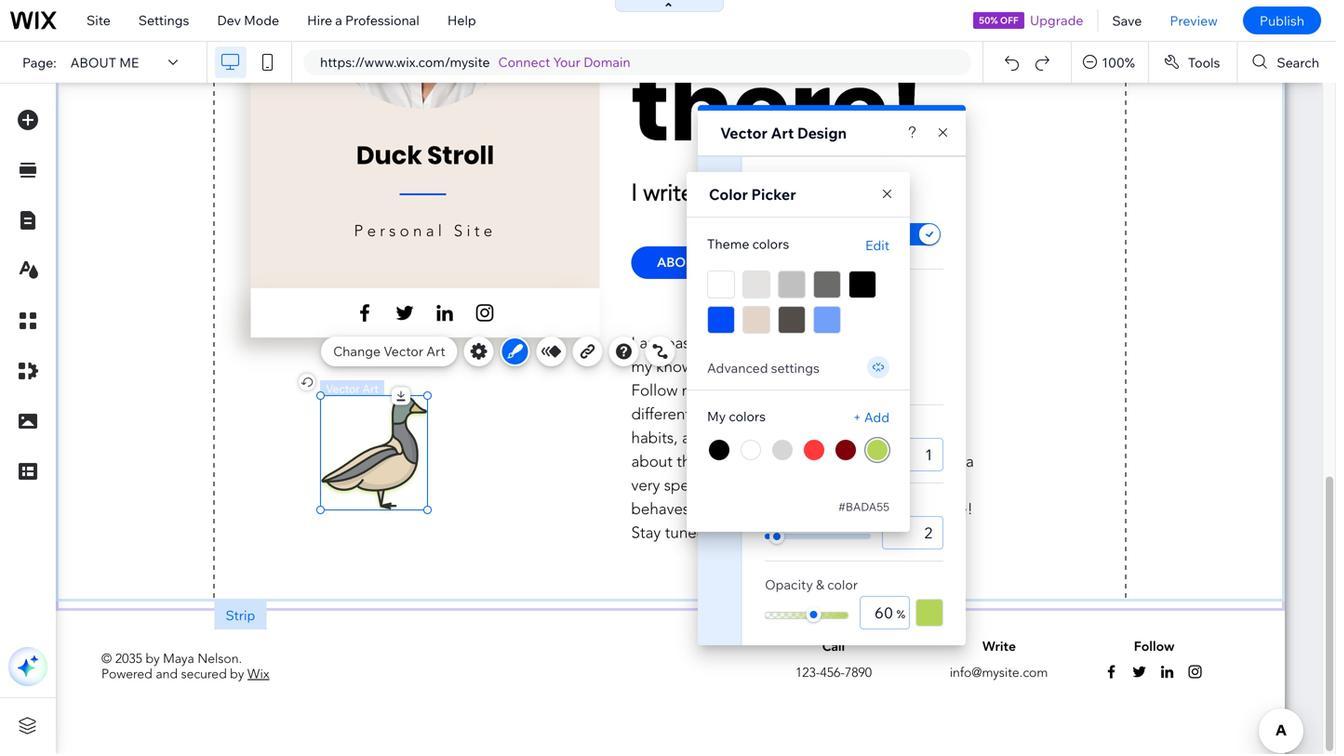 Task type: vqa. For each thing, say whether or not it's contained in the screenshot.
colors for Theme colors
yes



Task type: describe. For each thing, give the bounding box(es) containing it.
https://www.wix.com/mysite connect your domain
[[320, 54, 631, 70]]

mode
[[244, 12, 279, 28]]

(px)
[[821, 420, 844, 436]]

domain
[[584, 54, 631, 70]]

theme colors
[[707, 236, 789, 252]]

100%
[[1102, 54, 1135, 70]]

picker
[[752, 185, 796, 204]]

your
[[553, 54, 581, 70]]

my colors
[[707, 409, 766, 425]]

colors for theme colors
[[753, 236, 789, 252]]

design
[[797, 124, 847, 142]]

a
[[335, 12, 342, 28]]

1 vertical spatial art
[[426, 343, 445, 360]]

distance (px)
[[765, 420, 844, 436]]

save button
[[1099, 0, 1156, 41]]

search button
[[1238, 42, 1336, 83]]

publish button
[[1243, 7, 1322, 34]]

opacity
[[765, 577, 813, 593]]

search
[[1277, 54, 1320, 70]]

site
[[87, 12, 111, 28]]

angle
[[765, 287, 801, 303]]

publish
[[1260, 12, 1305, 29]]

settings
[[138, 12, 189, 28]]

me
[[119, 54, 139, 70]]

100% button
[[1072, 42, 1148, 83]]

distance
[[765, 420, 818, 436]]

tools
[[1188, 54, 1220, 70]]

theme
[[707, 236, 750, 252]]

dev
[[217, 12, 241, 28]]

edit button
[[865, 237, 890, 254]]

my
[[707, 409, 726, 425]]

strip
[[226, 608, 255, 624]]

50% off
[[979, 14, 1019, 26]]

+
[[853, 410, 862, 426]]

advanced settings
[[707, 360, 820, 377]]

shadow
[[804, 227, 851, 243]]

edit
[[865, 237, 890, 254]]

change vector art
[[333, 343, 445, 360]]

1 horizontal spatial art
[[771, 124, 794, 142]]



Task type: locate. For each thing, give the bounding box(es) containing it.
colors
[[753, 236, 789, 252], [729, 409, 766, 425]]

add
[[864, 410, 890, 426]]

switch
[[897, 222, 944, 248]]

connect
[[498, 54, 550, 70]]

dev mode
[[217, 12, 279, 28]]

color picker
[[709, 185, 796, 204]]

settings
[[771, 360, 820, 377]]

change
[[333, 343, 381, 360]]

1 vertical spatial vector
[[384, 343, 424, 360]]

color
[[828, 577, 858, 593]]

preview
[[1170, 12, 1218, 29]]

50%
[[979, 14, 998, 26]]

shadow
[[765, 171, 820, 188]]

help
[[448, 12, 476, 28]]

upgrade
[[1030, 12, 1084, 28]]

colors right theme
[[753, 236, 789, 252]]

vector art design
[[720, 124, 847, 142]]

#bada55
[[839, 500, 890, 514]]

0 vertical spatial art
[[771, 124, 794, 142]]

preview button
[[1156, 0, 1232, 41]]

advanced
[[707, 360, 768, 377]]

about me
[[70, 54, 139, 70]]

about
[[70, 54, 116, 70]]

vector up color picker
[[720, 124, 768, 142]]

art right the change
[[426, 343, 445, 360]]

art
[[771, 124, 794, 142], [426, 343, 445, 360]]

hire
[[307, 12, 332, 28]]

0 vertical spatial colors
[[753, 236, 789, 252]]

colors for my colors
[[729, 409, 766, 425]]

save
[[1113, 12, 1142, 29]]

0 horizontal spatial art
[[426, 343, 445, 360]]

hire a professional
[[307, 12, 420, 28]]

None text field
[[882, 438, 944, 472], [882, 517, 944, 550], [860, 597, 910, 630], [882, 438, 944, 472], [882, 517, 944, 550], [860, 597, 910, 630]]

color
[[709, 185, 748, 204]]

apply shadow
[[765, 227, 851, 243]]

1 vertical spatial colors
[[729, 409, 766, 425]]

off
[[1000, 14, 1019, 26]]

apply
[[765, 227, 801, 243]]

0 horizontal spatial vector
[[384, 343, 424, 360]]

colors right my
[[729, 409, 766, 425]]

+ add
[[853, 410, 890, 426]]

tools button
[[1149, 42, 1237, 83]]

art left design
[[771, 124, 794, 142]]

+ add button
[[853, 410, 890, 426]]

0 vertical spatial vector
[[720, 124, 768, 142]]

placeholder text field
[[843, 332, 893, 366]]

1 horizontal spatial vector
[[720, 124, 768, 142]]

vector right the change
[[384, 343, 424, 360]]

https://www.wix.com/mysite
[[320, 54, 490, 70]]

vector
[[720, 124, 768, 142], [384, 343, 424, 360]]

opacity & color
[[765, 577, 858, 593]]

&
[[816, 577, 825, 593]]

professional
[[345, 12, 420, 28]]



